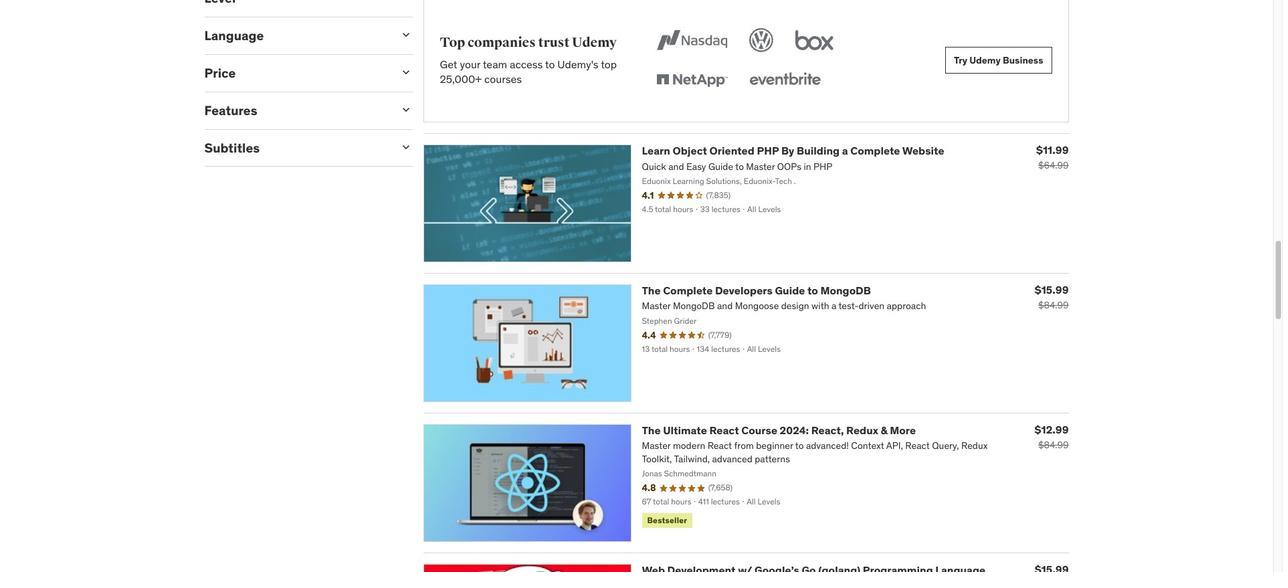 Task type: describe. For each thing, give the bounding box(es) containing it.
react
[[710, 424, 739, 437]]

team
[[483, 57, 507, 71]]

building
[[797, 144, 840, 158]]

try
[[954, 54, 968, 66]]

$15.99 $84.99
[[1035, 283, 1069, 311]]

the for the ultimate react course 2024: react, redux & more
[[642, 424, 661, 437]]

1 horizontal spatial complete
[[851, 144, 900, 158]]

language button
[[204, 28, 388, 44]]

learn object oriented php by building a complete website link
[[642, 144, 945, 158]]

developers
[[715, 284, 773, 297]]

subtitles button
[[204, 140, 388, 156]]

25,000+
[[440, 72, 482, 86]]

$11.99 $64.99
[[1037, 143, 1069, 172]]

try udemy business link
[[946, 47, 1052, 74]]

the complete developers guide to mongodb
[[642, 284, 871, 297]]

features
[[204, 102, 257, 118]]

the complete developers guide to mongodb link
[[642, 284, 871, 297]]

price button
[[204, 65, 388, 81]]

small image for features
[[399, 103, 413, 116]]

companies
[[468, 34, 536, 51]]

oriented
[[710, 144, 755, 158]]

the ultimate react course 2024: react, redux & more
[[642, 424, 916, 437]]

udemy's
[[558, 57, 599, 71]]

box image
[[793, 26, 837, 55]]

course
[[742, 424, 778, 437]]

features button
[[204, 102, 388, 118]]

2024:
[[780, 424, 809, 437]]

$64.99
[[1039, 160, 1069, 172]]

&
[[881, 424, 888, 437]]

small image
[[399, 140, 413, 154]]

1 vertical spatial to
[[808, 284, 818, 297]]

eventbrite image
[[747, 66, 824, 95]]

top
[[440, 34, 465, 51]]



Task type: locate. For each thing, give the bounding box(es) containing it.
1 $84.99 from the top
[[1039, 299, 1069, 311]]

redux
[[847, 424, 879, 437]]

to down the trust
[[545, 57, 555, 71]]

2 the from the top
[[642, 424, 661, 437]]

0 vertical spatial to
[[545, 57, 555, 71]]

a
[[842, 144, 848, 158]]

0 vertical spatial udemy
[[572, 34, 617, 51]]

subtitles
[[204, 140, 260, 156]]

small image up small image
[[399, 103, 413, 116]]

by
[[782, 144, 795, 158]]

$11.99
[[1037, 143, 1069, 157]]

top companies trust udemy get your team access to udemy's top 25,000+ courses
[[440, 34, 617, 86]]

3 small image from the top
[[399, 103, 413, 116]]

1 vertical spatial udemy
[[970, 54, 1001, 66]]

0 horizontal spatial to
[[545, 57, 555, 71]]

$84.99 inside $15.99 $84.99
[[1039, 299, 1069, 311]]

udemy inside top companies trust udemy get your team access to udemy's top 25,000+ courses
[[572, 34, 617, 51]]

access
[[510, 57, 543, 71]]

get
[[440, 57, 457, 71]]

udemy up top
[[572, 34, 617, 51]]

nasdaq image
[[654, 26, 731, 55]]

small image for language
[[399, 28, 413, 42]]

$84.99 down $15.99 on the right of page
[[1039, 299, 1069, 311]]

object
[[673, 144, 707, 158]]

udemy
[[572, 34, 617, 51], [970, 54, 1001, 66]]

courses
[[485, 72, 522, 86]]

0 vertical spatial complete
[[851, 144, 900, 158]]

price
[[204, 65, 236, 81]]

the ultimate react course 2024: react, redux & more link
[[642, 424, 916, 437]]

language
[[204, 28, 264, 44]]

$12.99
[[1035, 423, 1069, 436]]

0 vertical spatial small image
[[399, 28, 413, 42]]

php
[[757, 144, 779, 158]]

business
[[1003, 54, 1044, 66]]

learn
[[642, 144, 671, 158]]

complete left developers at the right of page
[[663, 284, 713, 297]]

guide
[[775, 284, 805, 297]]

to right guide
[[808, 284, 818, 297]]

more
[[890, 424, 916, 437]]

0 horizontal spatial udemy
[[572, 34, 617, 51]]

small image left get
[[399, 66, 413, 79]]

$15.99
[[1035, 283, 1069, 297]]

complete
[[851, 144, 900, 158], [663, 284, 713, 297]]

mongodb
[[821, 284, 871, 297]]

$12.99 $84.99
[[1035, 423, 1069, 451]]

trust
[[538, 34, 570, 51]]

1 vertical spatial complete
[[663, 284, 713, 297]]

2 small image from the top
[[399, 66, 413, 79]]

1 small image from the top
[[399, 28, 413, 42]]

1 horizontal spatial to
[[808, 284, 818, 297]]

learn object oriented php by building a complete website
[[642, 144, 945, 158]]

try udemy business
[[954, 54, 1044, 66]]

1 the from the top
[[642, 284, 661, 297]]

to
[[545, 57, 555, 71], [808, 284, 818, 297]]

netapp image
[[654, 66, 731, 95]]

react,
[[812, 424, 844, 437]]

to inside top companies trust udemy get your team access to udemy's top 25,000+ courses
[[545, 57, 555, 71]]

small image
[[399, 28, 413, 42], [399, 66, 413, 79], [399, 103, 413, 116]]

small image for price
[[399, 66, 413, 79]]

your
[[460, 57, 481, 71]]

udemy right try
[[970, 54, 1001, 66]]

2 $84.99 from the top
[[1039, 439, 1069, 451]]

the for the complete developers guide to mongodb
[[642, 284, 661, 297]]

0 vertical spatial the
[[642, 284, 661, 297]]

1 horizontal spatial udemy
[[970, 54, 1001, 66]]

$84.99
[[1039, 299, 1069, 311], [1039, 439, 1069, 451]]

$84.99 inside $12.99 $84.99
[[1039, 439, 1069, 451]]

1 vertical spatial small image
[[399, 66, 413, 79]]

1 vertical spatial $84.99
[[1039, 439, 1069, 451]]

small image left top
[[399, 28, 413, 42]]

complete right a on the top of the page
[[851, 144, 900, 158]]

top
[[601, 57, 617, 71]]

$84.99 for $15.99
[[1039, 299, 1069, 311]]

0 vertical spatial $84.99
[[1039, 299, 1069, 311]]

ultimate
[[663, 424, 707, 437]]

0 horizontal spatial complete
[[663, 284, 713, 297]]

2 vertical spatial small image
[[399, 103, 413, 116]]

udemy inside 'try udemy business' link
[[970, 54, 1001, 66]]

website
[[903, 144, 945, 158]]

$84.99 down $12.99
[[1039, 439, 1069, 451]]

$84.99 for $12.99
[[1039, 439, 1069, 451]]

the
[[642, 284, 661, 297], [642, 424, 661, 437]]

1 vertical spatial the
[[642, 424, 661, 437]]

volkswagen image
[[747, 26, 776, 55]]



Task type: vqa. For each thing, say whether or not it's contained in the screenshot.
Price
yes



